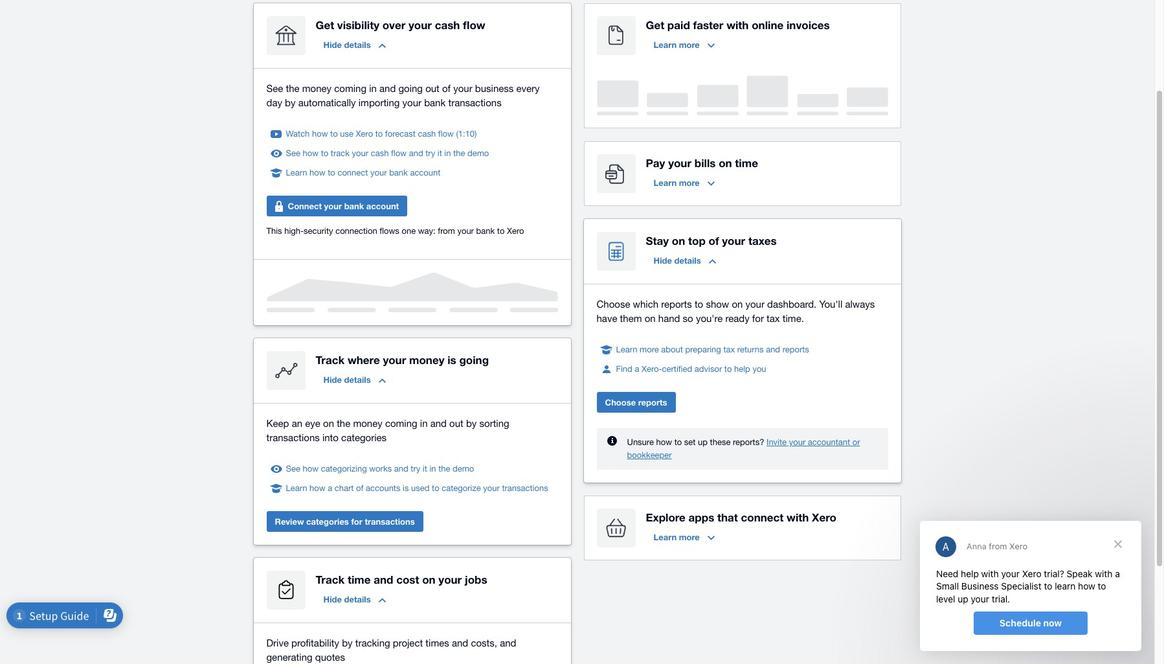 Task type: vqa. For each thing, say whether or not it's contained in the screenshot.
to inside the Choose which reports to show on your dashboard. You'll always have them on hand so you're ready for tax time.
yes



Task type: locate. For each thing, give the bounding box(es) containing it.
cash right forecast
[[418, 129, 436, 139]]

the down the "(1:10)"
[[454, 148, 465, 158]]

learn more
[[654, 40, 700, 50], [654, 178, 700, 188], [654, 532, 700, 542]]

transactions down business
[[449, 97, 502, 108]]

watch how to use xero to forecast cash flow (1:10)
[[286, 129, 477, 139]]

quotes
[[315, 652, 345, 663]]

choose down find
[[605, 397, 636, 408]]

0 vertical spatial for
[[753, 313, 764, 324]]

connect your bank account button
[[267, 196, 408, 216]]

2 learn more from the top
[[654, 178, 700, 188]]

0 horizontal spatial coming
[[334, 83, 367, 94]]

on up ready
[[732, 299, 743, 310]]

0 vertical spatial it
[[438, 148, 442, 158]]

of
[[443, 83, 451, 94], [709, 234, 720, 248], [356, 483, 364, 493]]

the up into
[[337, 418, 351, 429]]

2 vertical spatial learn more
[[654, 532, 700, 542]]

pay your bills on time
[[646, 156, 759, 170]]

transactions right 'categorize' at the left of page
[[502, 483, 549, 493]]

1 horizontal spatial connect
[[742, 511, 784, 524]]

1 vertical spatial is
[[403, 483, 409, 493]]

tracking
[[356, 638, 390, 649]]

2 vertical spatial reports
[[639, 397, 668, 408]]

how up bookkeeper
[[657, 437, 673, 447]]

so
[[683, 313, 694, 324]]

to inside 'link'
[[725, 364, 732, 374]]

to up you're
[[695, 299, 704, 310]]

tax
[[767, 313, 781, 324], [724, 345, 736, 354]]

1 horizontal spatial account
[[410, 168, 441, 178]]

hide details button for where
[[316, 369, 394, 390]]

0 horizontal spatial for
[[351, 516, 363, 527]]

invoices icon image
[[597, 16, 636, 55]]

categories down chart
[[307, 516, 349, 527]]

to up see how to track your cash flow and try it in the demo
[[376, 129, 383, 139]]

cash right over
[[435, 18, 460, 32]]

1 vertical spatial for
[[351, 516, 363, 527]]

the inside see the money coming in and going out of your business every day by automatically importing your bank transactions
[[286, 83, 300, 94]]

0 vertical spatial is
[[448, 353, 457, 367]]

0 vertical spatial choose
[[597, 299, 631, 310]]

choose reports button
[[597, 392, 676, 413]]

hide details button down top
[[646, 250, 724, 271]]

business
[[475, 83, 514, 94]]

choose up have
[[597, 299, 631, 310]]

1 horizontal spatial a
[[635, 364, 640, 374]]

for inside choose which reports to show on your dashboard. you'll always have them on hand so you're ready for tax time.
[[753, 313, 764, 324]]

on left top
[[672, 234, 686, 248]]

1 horizontal spatial by
[[342, 638, 353, 649]]

hide details down top
[[654, 255, 701, 266]]

by up the quotes
[[342, 638, 353, 649]]

a inside 'link'
[[635, 364, 640, 374]]

drive
[[267, 638, 289, 649]]

more down the pay your bills on time
[[679, 178, 700, 188]]

bank up "connection" on the left top of the page
[[344, 201, 364, 211]]

2 vertical spatial money
[[353, 418, 383, 429]]

2 vertical spatial flow
[[391, 148, 407, 158]]

transactions inside see the money coming in and going out of your business every day by automatically importing your bank transactions
[[449, 97, 502, 108]]

choose inside button
[[605, 397, 636, 408]]

details down top
[[675, 255, 701, 266]]

it up used
[[423, 464, 428, 474]]

see how to track your cash flow and try it in the demo
[[286, 148, 489, 158]]

with
[[727, 18, 749, 32], [787, 511, 809, 524]]

2 vertical spatial learn more button
[[646, 527, 723, 547]]

bank down see how to track your cash flow and try it in the demo link
[[389, 168, 408, 178]]

money inside keep an eye on the money coming in and out by sorting transactions into categories
[[353, 418, 383, 429]]

is
[[448, 353, 457, 367], [403, 483, 409, 493]]

1 horizontal spatial get
[[646, 18, 665, 32]]

of left business
[[443, 83, 451, 94]]

0 vertical spatial coming
[[334, 83, 367, 94]]

hide for where
[[324, 374, 342, 385]]

hide details for on
[[654, 255, 701, 266]]

0 horizontal spatial of
[[356, 483, 364, 493]]

you
[[753, 364, 767, 374]]

and
[[380, 83, 396, 94], [409, 148, 423, 158], [767, 345, 781, 354], [431, 418, 447, 429], [394, 464, 409, 474], [374, 573, 394, 586], [452, 638, 469, 649], [500, 638, 517, 649]]

how for track
[[303, 148, 319, 158]]

profitability
[[292, 638, 340, 649]]

advisor
[[695, 364, 723, 374]]

1 learn more from the top
[[654, 40, 700, 50]]

choose reports
[[605, 397, 668, 408]]

out left sorting on the left bottom
[[450, 418, 464, 429]]

connect for your
[[338, 168, 368, 178]]

0 vertical spatial with
[[727, 18, 749, 32]]

of inside see the money coming in and going out of your business every day by automatically importing your bank transactions
[[443, 83, 451, 94]]

money right where
[[410, 353, 445, 367]]

out inside see the money coming in and going out of your business every day by automatically importing your bank transactions
[[426, 83, 440, 94]]

1 vertical spatial account
[[367, 201, 399, 211]]

account inside button
[[367, 201, 399, 211]]

demo
[[468, 148, 489, 158], [453, 464, 474, 474]]

0 vertical spatial by
[[285, 97, 296, 108]]

hide down visibility
[[324, 40, 342, 50]]

going
[[399, 83, 423, 94], [460, 353, 489, 367]]

0 horizontal spatial money
[[302, 83, 332, 94]]

which
[[633, 299, 659, 310]]

learn more about preparing tax returns and reports
[[616, 345, 810, 354]]

track where your money is going
[[316, 353, 489, 367]]

and up importing
[[380, 83, 396, 94]]

1 horizontal spatial xero
[[507, 226, 524, 236]]

0 horizontal spatial by
[[285, 97, 296, 108]]

0 horizontal spatial try
[[411, 464, 421, 474]]

hide details button down visibility
[[316, 34, 394, 55]]

see the money coming in and going out of your business every day by automatically importing your bank transactions
[[267, 83, 540, 108]]

keep
[[267, 418, 289, 429]]

bookkeeper
[[628, 450, 672, 460]]

bank right from
[[477, 226, 495, 236]]

1 horizontal spatial going
[[460, 353, 489, 367]]

0 vertical spatial cash
[[435, 18, 460, 32]]

1 horizontal spatial out
[[450, 418, 464, 429]]

1 horizontal spatial tax
[[767, 313, 781, 324]]

details up tracking
[[344, 594, 371, 605]]

1 vertical spatial time
[[348, 573, 371, 586]]

bank right importing
[[424, 97, 446, 108]]

details down where
[[344, 374, 371, 385]]

hide details for where
[[324, 374, 371, 385]]

1 horizontal spatial is
[[448, 353, 457, 367]]

your
[[409, 18, 432, 32], [454, 83, 473, 94], [403, 97, 422, 108], [352, 148, 369, 158], [669, 156, 692, 170], [371, 168, 387, 178], [324, 201, 342, 211], [458, 226, 474, 236], [723, 234, 746, 248], [746, 299, 765, 310], [383, 353, 406, 367], [790, 437, 806, 447], [484, 483, 500, 493], [439, 573, 462, 586]]

bank inside button
[[344, 201, 364, 211]]

learn more down pay
[[654, 178, 700, 188]]

dialog
[[921, 521, 1142, 651]]

3 learn more button from the top
[[646, 527, 723, 547]]

0 vertical spatial out
[[426, 83, 440, 94]]

the
[[286, 83, 300, 94], [454, 148, 465, 158], [337, 418, 351, 429], [439, 464, 451, 474]]

hide up the profitability
[[324, 594, 342, 605]]

hide details
[[324, 40, 371, 50], [654, 255, 701, 266], [324, 374, 371, 385], [324, 594, 371, 605]]

1 track from the top
[[316, 353, 345, 367]]

1 vertical spatial money
[[410, 353, 445, 367]]

learn more button for your
[[646, 172, 723, 193]]

reports down time. at the right top
[[783, 345, 810, 354]]

reports down xero-
[[639, 397, 668, 408]]

1 horizontal spatial with
[[787, 511, 809, 524]]

more for explore
[[679, 532, 700, 542]]

0 vertical spatial learn more button
[[646, 34, 723, 55]]

to
[[331, 129, 338, 139], [376, 129, 383, 139], [321, 148, 329, 158], [328, 168, 336, 178], [497, 226, 505, 236], [695, 299, 704, 310], [725, 364, 732, 374], [675, 437, 682, 447], [432, 483, 440, 493]]

hide details for visibility
[[324, 40, 371, 50]]

learn up review
[[286, 483, 307, 493]]

it down watch how to use xero to forecast cash flow (1:10) link
[[438, 148, 442, 158]]

your right connect
[[324, 201, 342, 211]]

time left "cost"
[[348, 573, 371, 586]]

on
[[719, 156, 733, 170], [672, 234, 686, 248], [732, 299, 743, 310], [645, 313, 656, 324], [323, 418, 334, 429], [423, 573, 436, 586]]

0 horizontal spatial time
[[348, 573, 371, 586]]

connect
[[288, 201, 322, 211]]

0 horizontal spatial out
[[426, 83, 440, 94]]

reports?
[[733, 437, 765, 447]]

get left paid
[[646, 18, 665, 32]]

0 vertical spatial flow
[[463, 18, 486, 32]]

1 vertical spatial learn more button
[[646, 172, 723, 193]]

0 horizontal spatial is
[[403, 483, 409, 493]]

how right the watch
[[312, 129, 328, 139]]

more down paid
[[679, 40, 700, 50]]

certified
[[663, 364, 693, 374]]

track right projects icon
[[316, 573, 345, 586]]

money inside see the money coming in and going out of your business every day by automatically importing your bank transactions
[[302, 83, 332, 94]]

0 horizontal spatial flow
[[391, 148, 407, 158]]

for inside button
[[351, 516, 363, 527]]

times
[[426, 638, 450, 649]]

0 vertical spatial learn more
[[654, 40, 700, 50]]

your up ready
[[746, 299, 765, 310]]

0 vertical spatial see
[[267, 83, 283, 94]]

more
[[679, 40, 700, 50], [679, 178, 700, 188], [640, 345, 659, 354], [679, 532, 700, 542]]

how down the watch
[[303, 148, 319, 158]]

categorizing
[[321, 464, 367, 474]]

dashboard.
[[768, 299, 817, 310]]

tax inside choose which reports to show on your dashboard. you'll always have them on hand so you're ready for tax time.
[[767, 313, 781, 324]]

find
[[616, 364, 633, 374]]

0 vertical spatial going
[[399, 83, 423, 94]]

connect down the track
[[338, 168, 368, 178]]

how
[[312, 129, 328, 139], [303, 148, 319, 158], [310, 168, 326, 178], [657, 437, 673, 447], [303, 464, 319, 474], [310, 483, 326, 493]]

details for time
[[344, 594, 371, 605]]

2 horizontal spatial of
[[709, 234, 720, 248]]

see
[[267, 83, 283, 94], [286, 148, 301, 158], [286, 464, 301, 474]]

demo up 'categorize' at the left of page
[[453, 464, 474, 474]]

hide details for time
[[324, 594, 371, 605]]

ready
[[726, 313, 750, 324]]

1 vertical spatial see
[[286, 148, 301, 158]]

see down an
[[286, 464, 301, 474]]

2 horizontal spatial by
[[466, 418, 477, 429]]

how left chart
[[310, 483, 326, 493]]

track time and cost on your jobs
[[316, 573, 488, 586]]

banking preview line graph image
[[267, 273, 558, 312]]

3 learn more from the top
[[654, 532, 700, 542]]

reports inside button
[[639, 397, 668, 408]]

on down which
[[645, 313, 656, 324]]

1 vertical spatial out
[[450, 418, 464, 429]]

0 horizontal spatial account
[[367, 201, 399, 211]]

1 vertical spatial going
[[460, 353, 489, 367]]

find a xero-certified advisor to help you
[[616, 364, 767, 374]]

choose for choose which reports to show on your dashboard. you'll always have them on hand so you're ready for tax time.
[[597, 299, 631, 310]]

for down chart
[[351, 516, 363, 527]]

learn more down explore
[[654, 532, 700, 542]]

hide
[[324, 40, 342, 50], [654, 255, 672, 266], [324, 374, 342, 385], [324, 594, 342, 605]]

your right over
[[409, 18, 432, 32]]

on right bills
[[719, 156, 733, 170]]

details
[[344, 40, 371, 50], [675, 255, 701, 266], [344, 374, 371, 385], [344, 594, 371, 605]]

hide right track money icon
[[324, 374, 342, 385]]

transactions inside button
[[365, 516, 415, 527]]

more up xero-
[[640, 345, 659, 354]]

1 vertical spatial demo
[[453, 464, 474, 474]]

set
[[685, 437, 696, 447]]

on up into
[[323, 418, 334, 429]]

0 horizontal spatial going
[[399, 83, 423, 94]]

tax left returns at the right bottom of page
[[724, 345, 736, 354]]

unsure
[[628, 437, 654, 447]]

learn more down paid
[[654, 40, 700, 50]]

2 track from the top
[[316, 573, 345, 586]]

for right ready
[[753, 313, 764, 324]]

on right "cost"
[[423, 573, 436, 586]]

1 vertical spatial learn more
[[654, 178, 700, 188]]

1 learn more button from the top
[[646, 34, 723, 55]]

categories inside button
[[307, 516, 349, 527]]

0 vertical spatial reports
[[662, 299, 692, 310]]

your right from
[[458, 226, 474, 236]]

hide for on
[[654, 255, 672, 266]]

hide details button up tracking
[[316, 589, 394, 610]]

and left sorting on the left bottom
[[431, 418, 447, 429]]

0 horizontal spatial tax
[[724, 345, 736, 354]]

see how categorizing works and try it in the demo link
[[286, 463, 474, 476]]

time
[[736, 156, 759, 170], [348, 573, 371, 586]]

choose
[[597, 299, 631, 310], [605, 397, 636, 408]]

categories
[[341, 432, 387, 443], [307, 516, 349, 527]]

hide details down visibility
[[324, 40, 371, 50]]

learn how a chart of accounts is used to categorize your transactions link
[[286, 482, 549, 495]]

0 horizontal spatial a
[[328, 483, 333, 493]]

0 vertical spatial tax
[[767, 313, 781, 324]]

details for on
[[675, 255, 701, 266]]

0 horizontal spatial with
[[727, 18, 749, 32]]

try down watch how to use xero to forecast cash flow (1:10) link
[[426, 148, 435, 158]]

account up flows
[[367, 201, 399, 211]]

1 vertical spatial coming
[[385, 418, 418, 429]]

learn down paid
[[654, 40, 677, 50]]

see inside see the money coming in and going out of your business every day by automatically importing your bank transactions
[[267, 83, 283, 94]]

flow
[[463, 18, 486, 32], [438, 129, 454, 139], [391, 148, 407, 158]]

and right "costs,"
[[500, 638, 517, 649]]

2 get from the left
[[646, 18, 665, 32]]

more down apps
[[679, 532, 700, 542]]

1 horizontal spatial money
[[353, 418, 383, 429]]

explore apps that connect with xero
[[646, 511, 837, 524]]

projects icon image
[[267, 571, 305, 610]]

coming up automatically
[[334, 83, 367, 94]]

0 vertical spatial connect
[[338, 168, 368, 178]]

0 horizontal spatial it
[[423, 464, 428, 474]]

up
[[698, 437, 708, 447]]

0 horizontal spatial get
[[316, 18, 334, 32]]

bills
[[695, 156, 716, 170]]

2 learn more button from the top
[[646, 172, 723, 193]]

1 horizontal spatial flow
[[438, 129, 454, 139]]

and down forecast
[[409, 148, 423, 158]]

how left categorizing
[[303, 464, 319, 474]]

learn inside learn how to connect your bank account link
[[286, 168, 307, 178]]

learn more button for apps
[[646, 527, 723, 547]]

connect right that
[[742, 511, 784, 524]]

or
[[853, 437, 861, 447]]

invoices preview bar graph image
[[597, 76, 889, 115]]

learn more button down paid
[[646, 34, 723, 55]]

where
[[348, 353, 380, 367]]

0 vertical spatial track
[[316, 353, 345, 367]]

how for set
[[657, 437, 673, 447]]

your left jobs
[[439, 573, 462, 586]]

try up the learn how a chart of accounts is used to categorize your transactions
[[411, 464, 421, 474]]

1 horizontal spatial try
[[426, 148, 435, 158]]

track for track time and cost on your jobs
[[316, 573, 345, 586]]

0 vertical spatial money
[[302, 83, 332, 94]]

track
[[316, 353, 345, 367], [316, 573, 345, 586]]

1 horizontal spatial time
[[736, 156, 759, 170]]

a right find
[[635, 364, 640, 374]]

tax left time. at the right top
[[767, 313, 781, 324]]

1 vertical spatial categories
[[307, 516, 349, 527]]

1 horizontal spatial for
[[753, 313, 764, 324]]

categories inside keep an eye on the money coming in and out by sorting transactions into categories
[[341, 432, 387, 443]]

learn inside "learn more about preparing tax returns and reports" link
[[616, 345, 638, 354]]

1 vertical spatial with
[[787, 511, 809, 524]]

1 vertical spatial choose
[[605, 397, 636, 408]]

to down the track
[[328, 168, 336, 178]]

categories right into
[[341, 432, 387, 443]]

1 vertical spatial connect
[[742, 511, 784, 524]]

banking icon image
[[267, 16, 305, 55]]

track left where
[[316, 353, 345, 367]]

1 vertical spatial xero
[[507, 226, 524, 236]]

1 get from the left
[[316, 18, 334, 32]]

0 vertical spatial of
[[443, 83, 451, 94]]

over
[[383, 18, 406, 32]]

track for track where your money is going
[[316, 353, 345, 367]]

by left sorting on the left bottom
[[466, 418, 477, 429]]

choose inside choose which reports to show on your dashboard. you'll always have them on hand so you're ready for tax time.
[[597, 299, 631, 310]]

1 vertical spatial track
[[316, 573, 345, 586]]

to inside choose which reports to show on your dashboard. you'll always have them on hand so you're ready for tax time.
[[695, 299, 704, 310]]

transactions down an
[[267, 432, 320, 443]]

and inside see how to track your cash flow and try it in the demo link
[[409, 148, 423, 158]]

how up connect
[[310, 168, 326, 178]]

your inside button
[[324, 201, 342, 211]]

reports up "hand"
[[662, 299, 692, 310]]

choose for choose reports
[[605, 397, 636, 408]]

coming up works
[[385, 418, 418, 429]]

get
[[316, 18, 334, 32], [646, 18, 665, 32]]

2 horizontal spatial money
[[410, 353, 445, 367]]

find a xero-certified advisor to help you link
[[616, 363, 767, 376]]

by inside keep an eye on the money coming in and out by sorting transactions into categories
[[466, 418, 477, 429]]

hide details button for on
[[646, 250, 724, 271]]

1 horizontal spatial of
[[443, 83, 451, 94]]

0 vertical spatial account
[[410, 168, 441, 178]]

2 horizontal spatial xero
[[813, 511, 837, 524]]

learn down explore
[[654, 532, 677, 542]]

in inside see the money coming in and going out of your business every day by automatically importing your bank transactions
[[369, 83, 377, 94]]

1 vertical spatial by
[[466, 418, 477, 429]]

eye
[[305, 418, 321, 429]]

learn how to connect your bank account
[[286, 168, 441, 178]]

of right top
[[709, 234, 720, 248]]

0 horizontal spatial connect
[[338, 168, 368, 178]]

of right chart
[[356, 483, 364, 493]]

0 vertical spatial a
[[635, 364, 640, 374]]



Task type: describe. For each thing, give the bounding box(es) containing it.
bank inside see the money coming in and going out of your business every day by automatically importing your bank transactions
[[424, 97, 446, 108]]

get paid faster with online invoices
[[646, 18, 830, 32]]

in inside keep an eye on the money coming in and out by sorting transactions into categories
[[420, 418, 428, 429]]

out inside keep an eye on the money coming in and out by sorting transactions into categories
[[450, 418, 464, 429]]

0 vertical spatial demo
[[468, 148, 489, 158]]

2 vertical spatial cash
[[371, 148, 389, 158]]

taxes
[[749, 234, 777, 248]]

1 vertical spatial flow
[[438, 129, 454, 139]]

1 vertical spatial a
[[328, 483, 333, 493]]

preparing
[[686, 345, 722, 354]]

track money icon image
[[267, 351, 305, 390]]

and inside "learn more about preparing tax returns and reports" link
[[767, 345, 781, 354]]

reports inside choose which reports to show on your dashboard. you'll always have them on hand so you're ready for tax time.
[[662, 299, 692, 310]]

apps
[[689, 511, 715, 524]]

learn more about preparing tax returns and reports link
[[616, 343, 810, 356]]

more for pay
[[679, 178, 700, 188]]

your right pay
[[669, 156, 692, 170]]

them
[[620, 313, 642, 324]]

always
[[846, 299, 875, 310]]

stay
[[646, 234, 669, 248]]

more inside "learn more about preparing tax returns and reports" link
[[640, 345, 659, 354]]

how for connect
[[310, 168, 326, 178]]

pay
[[646, 156, 666, 170]]

high-
[[285, 226, 304, 236]]

and right times
[[452, 638, 469, 649]]

generating
[[267, 652, 313, 663]]

help
[[735, 364, 751, 374]]

review categories for transactions button
[[267, 511, 424, 532]]

learn more button for paid
[[646, 34, 723, 55]]

more for get
[[679, 40, 700, 50]]

your inside choose which reports to show on your dashboard. you'll always have them on hand so you're ready for tax time.
[[746, 299, 765, 310]]

learn more for paid
[[654, 40, 700, 50]]

invoices
[[787, 18, 830, 32]]

connect your bank account
[[288, 201, 399, 211]]

hand
[[659, 313, 681, 324]]

and inside see the money coming in and going out of your business every day by automatically importing your bank transactions
[[380, 83, 396, 94]]

1 vertical spatial it
[[423, 464, 428, 474]]

0 vertical spatial xero
[[356, 129, 373, 139]]

day
[[267, 97, 282, 108]]

transactions inside keep an eye on the money coming in and out by sorting transactions into categories
[[267, 432, 320, 443]]

to right used
[[432, 483, 440, 493]]

show
[[706, 299, 730, 310]]

by inside see the money coming in and going out of your business every day by automatically importing your bank transactions
[[285, 97, 296, 108]]

your right importing
[[403, 97, 422, 108]]

your inside 'invite your accountant or bookkeeper'
[[790, 437, 806, 447]]

visibility
[[337, 18, 380, 32]]

your left business
[[454, 83, 473, 94]]

learn more for your
[[654, 178, 700, 188]]

see for see how to track your cash flow and try it in the demo
[[286, 148, 301, 158]]

learn inside learn how a chart of accounts is used to categorize your transactions link
[[286, 483, 307, 493]]

to left the track
[[321, 148, 329, 158]]

paid
[[668, 18, 691, 32]]

1 vertical spatial reports
[[783, 345, 810, 354]]

bills icon image
[[597, 154, 636, 193]]

drive profitability by tracking project times and costs, and generating quotes
[[267, 638, 517, 663]]

how for chart
[[310, 483, 326, 493]]

1 horizontal spatial it
[[438, 148, 442, 158]]

into
[[323, 432, 339, 443]]

1 vertical spatial cash
[[418, 129, 436, 139]]

works
[[369, 464, 392, 474]]

keep an eye on the money coming in and out by sorting transactions into categories
[[267, 418, 510, 443]]

by inside drive profitability by tracking project times and costs, and generating quotes
[[342, 638, 353, 649]]

invite your accountant or bookkeeper link
[[628, 437, 861, 460]]

details for where
[[344, 374, 371, 385]]

used
[[411, 483, 430, 493]]

one
[[402, 226, 416, 236]]

1 vertical spatial of
[[709, 234, 720, 248]]

choose which reports to show on your dashboard. you'll always have them on hand so you're ready for tax time.
[[597, 299, 875, 324]]

0 vertical spatial time
[[736, 156, 759, 170]]

categorize
[[442, 483, 481, 493]]

your right 'categorize' at the left of page
[[484, 483, 500, 493]]

from
[[438, 226, 455, 236]]

unsure how to set up these reports?
[[628, 437, 767, 447]]

learn down pay
[[654, 178, 677, 188]]

an
[[292, 418, 303, 429]]

sorting
[[480, 418, 510, 429]]

flows
[[380, 226, 400, 236]]

get visibility over your cash flow
[[316, 18, 486, 32]]

accounts
[[366, 483, 401, 493]]

your up learn how to connect your bank account
[[352, 148, 369, 158]]

your down see how to track your cash flow and try it in the demo link
[[371, 168, 387, 178]]

this
[[267, 226, 282, 236]]

your right where
[[383, 353, 406, 367]]

get for get paid faster with online invoices
[[646, 18, 665, 32]]

and left "cost"
[[374, 573, 394, 586]]

coming inside see the money coming in and going out of your business every day by automatically importing your bank transactions
[[334, 83, 367, 94]]

about
[[662, 345, 683, 354]]

you'll
[[820, 299, 843, 310]]

importing
[[359, 97, 400, 108]]

to left set
[[675, 437, 682, 447]]

your left taxes
[[723, 234, 746, 248]]

how for use
[[312, 129, 328, 139]]

1 vertical spatial try
[[411, 464, 421, 474]]

forecast
[[385, 129, 416, 139]]

learn more for apps
[[654, 532, 700, 542]]

the up 'categorize' at the left of page
[[439, 464, 451, 474]]

cost
[[397, 573, 419, 586]]

0 vertical spatial try
[[426, 148, 435, 158]]

project
[[393, 638, 423, 649]]

use
[[340, 129, 354, 139]]

to right from
[[497, 226, 505, 236]]

to left use
[[331, 129, 338, 139]]

2 vertical spatial xero
[[813, 511, 837, 524]]

accountant
[[808, 437, 851, 447]]

time.
[[783, 313, 805, 324]]

hide details button for visibility
[[316, 34, 394, 55]]

jobs
[[465, 573, 488, 586]]

hide for time
[[324, 594, 342, 605]]

stay on top of your taxes
[[646, 234, 777, 248]]

learn how to connect your bank account link
[[286, 167, 441, 179]]

get for get visibility over your cash flow
[[316, 18, 334, 32]]

coming inside keep an eye on the money coming in and out by sorting transactions into categories
[[385, 418, 418, 429]]

learn how a chart of accounts is used to categorize your transactions
[[286, 483, 549, 493]]

2 vertical spatial of
[[356, 483, 364, 493]]

explore
[[646, 511, 686, 524]]

security
[[304, 226, 333, 236]]

hide for visibility
[[324, 40, 342, 50]]

review
[[275, 516, 304, 527]]

hide details button for time
[[316, 589, 394, 610]]

taxes icon image
[[597, 232, 636, 271]]

invite
[[767, 437, 787, 447]]

(1:10)
[[456, 129, 477, 139]]

see for see the money coming in and going out of your business every day by automatically importing your bank transactions
[[267, 83, 283, 94]]

top
[[689, 234, 706, 248]]

chart
[[335, 483, 354, 493]]

connection
[[336, 226, 378, 236]]

costs,
[[471, 638, 498, 649]]

add-ons icon image
[[597, 509, 636, 547]]

that
[[718, 511, 738, 524]]

and inside keep an eye on the money coming in and out by sorting transactions into categories
[[431, 418, 447, 429]]

see how to track your cash flow and try it in the demo link
[[286, 147, 489, 160]]

1 vertical spatial tax
[[724, 345, 736, 354]]

see how categorizing works and try it in the demo
[[286, 464, 474, 474]]

have
[[597, 313, 618, 324]]

you're
[[696, 313, 723, 324]]

faster
[[694, 18, 724, 32]]

this high-security connection flows one way: from your bank to xero
[[267, 226, 524, 236]]

track
[[331, 148, 350, 158]]

on inside keep an eye on the money coming in and out by sorting transactions into categories
[[323, 418, 334, 429]]

details for visibility
[[344, 40, 371, 50]]

and inside the see how categorizing works and try it in the demo link
[[394, 464, 409, 474]]

way:
[[418, 226, 436, 236]]

connect for with
[[742, 511, 784, 524]]

returns
[[738, 345, 764, 354]]

the inside keep an eye on the money coming in and out by sorting transactions into categories
[[337, 418, 351, 429]]

2 horizontal spatial flow
[[463, 18, 486, 32]]

going inside see the money coming in and going out of your business every day by automatically importing your bank transactions
[[399, 83, 423, 94]]

see for see how categorizing works and try it in the demo
[[286, 464, 301, 474]]

how for works
[[303, 464, 319, 474]]

watch how to use xero to forecast cash flow (1:10) link
[[286, 128, 477, 141]]

online
[[752, 18, 784, 32]]



